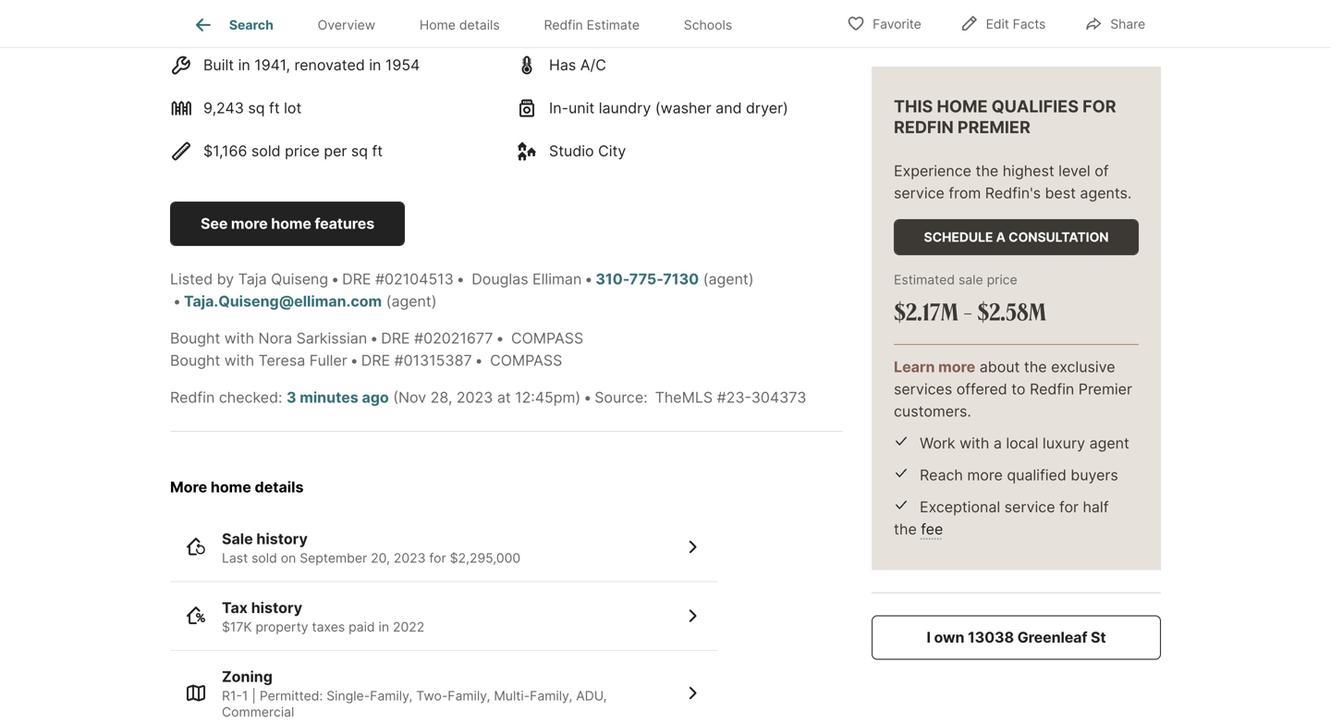 Task type: locate. For each thing, give the bounding box(es) containing it.
0 horizontal spatial 2023
[[394, 550, 426, 566]]

|
[[252, 688, 256, 703]]

paid
[[349, 619, 375, 635]]

1 vertical spatial more
[[939, 358, 976, 376]]

family, left adu,
[[530, 688, 573, 703]]

price inside estimated sale price $2.17m – $2.58m
[[987, 272, 1018, 288]]

search link
[[192, 14, 274, 36]]

tax
[[222, 598, 248, 617]]

1 vertical spatial dre
[[381, 329, 410, 347]]

in right paid
[[379, 619, 389, 635]]

1 vertical spatial service
[[1005, 498, 1056, 516]]

compass
[[511, 329, 584, 347], [490, 351, 563, 369]]

7130
[[663, 270, 699, 288]]

redfin's
[[985, 184, 1041, 202]]

built in 1941, renovated in 1954
[[203, 56, 420, 74]]

single- up built
[[203, 13, 253, 31]]

1 horizontal spatial details
[[459, 17, 500, 33]]

1 horizontal spatial )
[[749, 270, 754, 288]]

qualified
[[1007, 466, 1067, 484]]

1 horizontal spatial 2023
[[457, 388, 493, 406]]

2 vertical spatial the
[[894, 520, 917, 538]]

service down qualified
[[1005, 498, 1056, 516]]

( down 02104513
[[386, 292, 392, 310]]

details right home
[[459, 17, 500, 33]]

0 horizontal spatial sq
[[248, 99, 265, 117]]

st
[[1091, 628, 1106, 646]]

last
[[222, 550, 248, 566]]

1 horizontal spatial the
[[976, 162, 999, 180]]

(
[[703, 270, 709, 288], [386, 292, 392, 310]]

home details
[[420, 17, 500, 33]]

details up on in the left bottom of the page
[[255, 478, 304, 496]]

single- right permitted:
[[327, 688, 370, 703]]

1 vertical spatial for
[[429, 550, 446, 566]]

)
[[749, 270, 754, 288], [432, 292, 437, 310]]

premier
[[958, 117, 1031, 137]]

the up from
[[976, 162, 999, 180]]

sold
[[251, 142, 281, 160], [252, 550, 277, 566]]

redfin for redfin estimate
[[544, 17, 583, 33]]

sold right $1,166
[[251, 142, 281, 160]]

price left per
[[285, 142, 320, 160]]

agent right 7130
[[709, 270, 749, 288]]

1 vertical spatial sold
[[252, 550, 277, 566]]

1 horizontal spatial price
[[987, 272, 1018, 288]]

0 vertical spatial price
[[285, 142, 320, 160]]

) right 7130
[[749, 270, 754, 288]]

agent
[[709, 270, 749, 288], [392, 292, 432, 310], [1090, 434, 1130, 452]]

• left source:
[[584, 388, 592, 406]]

1 vertical spatial 2023
[[394, 550, 426, 566]]

1 horizontal spatial redfin
[[544, 17, 583, 33]]

sq right per
[[351, 142, 368, 160]]

2023 inside sale history last sold on september 20, 2023 for $2,295,000
[[394, 550, 426, 566]]

family, left multi-
[[448, 688, 490, 703]]

2 vertical spatial more
[[968, 466, 1003, 484]]

310-775-7130 link
[[596, 270, 699, 288]]

redfin estimate tab
[[522, 3, 662, 47]]

consultation
[[1009, 229, 1109, 245]]

exceptional service for half the
[[894, 498, 1109, 538]]

310-
[[596, 270, 629, 288]]

1 vertical spatial )
[[432, 292, 437, 310]]

checked:
[[219, 388, 282, 406]]

share button
[[1069, 4, 1161, 42]]

0 horizontal spatial home
[[211, 478, 251, 496]]

( right 7130
[[703, 270, 709, 288]]

own
[[934, 628, 965, 646]]

favorite button
[[831, 4, 937, 42]]

3 family, from the left
[[530, 688, 573, 703]]

the up to
[[1024, 358, 1047, 376]]

history up on in the left bottom of the page
[[256, 530, 308, 548]]

experience the highest level of service from redfin's best agents.
[[894, 162, 1132, 202]]

0 horizontal spatial redfin
[[170, 388, 215, 406]]

2023 right the 20,
[[394, 550, 426, 566]]

zoning r1-1 | permitted: single-family, two-family, multi-family, adu, commercial
[[222, 667, 607, 720]]

$2.17m
[[894, 296, 959, 326]]

0 horizontal spatial price
[[285, 142, 320, 160]]

a
[[996, 229, 1006, 245]]

0 horizontal spatial family,
[[370, 688, 413, 703]]

more up offered
[[939, 358, 976, 376]]

2 bought from the top
[[170, 351, 220, 369]]

ft
[[269, 99, 280, 117], [372, 142, 383, 160]]

in-
[[549, 99, 569, 117]]

0 vertical spatial single-
[[203, 13, 253, 31]]

see
[[201, 214, 228, 232]]

the inside about the exclusive services offered to redfin premier customers.
[[1024, 358, 1047, 376]]

0 horizontal spatial )
[[432, 292, 437, 310]]

dre up 01315387
[[381, 329, 410, 347]]

in inside the tax history $17k property taxes paid in 2022
[[379, 619, 389, 635]]

• left 310-
[[585, 270, 593, 288]]

$1,166
[[203, 142, 247, 160]]

02104513
[[385, 270, 454, 288]]

2023 left the at
[[457, 388, 493, 406]]

1 vertical spatial single-
[[327, 688, 370, 703]]

the inside exceptional service for half the
[[894, 520, 917, 538]]

the left fee link
[[894, 520, 917, 538]]

0 vertical spatial details
[[459, 17, 500, 33]]

1 horizontal spatial service
[[1005, 498, 1056, 516]]

sq right 9,243
[[248, 99, 265, 117]]

dre for 02104513
[[342, 270, 371, 288]]

more inside button
[[231, 214, 268, 232]]

1 horizontal spatial (
[[703, 270, 709, 288]]

1 bought from the top
[[170, 329, 220, 347]]

1 horizontal spatial sq
[[351, 142, 368, 160]]

redfin up has
[[544, 17, 583, 33]]

tab list
[[170, 0, 769, 47]]

dre
[[342, 270, 371, 288], [381, 329, 410, 347], [361, 351, 390, 369]]

redfin right to
[[1030, 380, 1075, 398]]

dre down features
[[342, 270, 371, 288]]

home right the more
[[211, 478, 251, 496]]

with for bought
[[224, 329, 254, 347]]

a/c
[[580, 56, 606, 74]]

1 vertical spatial sq
[[351, 142, 368, 160]]

history up property
[[251, 598, 303, 617]]

bought up checked:
[[170, 351, 220, 369]]

1 horizontal spatial home
[[271, 214, 311, 232]]

• down listed
[[173, 292, 181, 310]]

1 vertical spatial bought
[[170, 351, 220, 369]]

redfin
[[894, 117, 954, 137]]

r1-
[[222, 688, 242, 703]]

agent down 02104513
[[392, 292, 432, 310]]

) down 02104513
[[432, 292, 437, 310]]

ago
[[362, 388, 389, 406]]

in-unit laundry (washer and dryer)
[[549, 99, 789, 117]]

2 horizontal spatial the
[[1024, 358, 1047, 376]]

1 vertical spatial agent
[[392, 292, 432, 310]]

0 vertical spatial ft
[[269, 99, 280, 117]]

0 horizontal spatial for
[[429, 550, 446, 566]]

tax history $17k property taxes paid in 2022
[[222, 598, 425, 635]]

1 vertical spatial compass
[[490, 351, 563, 369]]

2023 for at
[[457, 388, 493, 406]]

$1,166 sold price per sq ft
[[203, 142, 383, 160]]

0 horizontal spatial the
[[894, 520, 917, 538]]

0 vertical spatial dre
[[342, 270, 371, 288]]

tab list containing search
[[170, 0, 769, 47]]

2 vertical spatial with
[[960, 434, 990, 452]]

experience
[[894, 162, 972, 180]]

single-
[[203, 13, 253, 31], [327, 688, 370, 703]]

overview
[[318, 17, 376, 33]]

0 vertical spatial 2023
[[457, 388, 493, 406]]

0 vertical spatial for
[[1060, 498, 1079, 516]]

source:
[[595, 388, 648, 406]]

1 horizontal spatial single-
[[327, 688, 370, 703]]

price right sale
[[987, 272, 1018, 288]]

history inside sale history last sold on september 20, 2023 for $2,295,000
[[256, 530, 308, 548]]

0 vertical spatial home
[[271, 214, 311, 232]]

has
[[549, 56, 576, 74]]

reach
[[920, 466, 963, 484]]

home inside button
[[271, 214, 311, 232]]

for left half
[[1060, 498, 1079, 516]]

• right fuller
[[350, 351, 359, 369]]

2 family, from the left
[[448, 688, 490, 703]]

i own 13038 greenleaf st
[[927, 628, 1106, 646]]

zoning
[[222, 667, 273, 685]]

0 vertical spatial service
[[894, 184, 945, 202]]

bought with nora sarkissian • dre # 02021677 • compass bought with teresa fuller • dre # 01315387 • compass
[[170, 329, 584, 369]]

1 vertical spatial price
[[987, 272, 1018, 288]]

more
[[231, 214, 268, 232], [939, 358, 976, 376], [968, 466, 1003, 484]]

agent up buyers
[[1090, 434, 1130, 452]]

single-family
[[203, 13, 295, 31]]

service down "experience"
[[894, 184, 945, 202]]

#
[[375, 270, 385, 288], [414, 329, 424, 347], [394, 351, 404, 369], [717, 388, 726, 406]]

home details tab
[[398, 3, 522, 47]]

history inside the tax history $17k property taxes paid in 2022
[[251, 598, 303, 617]]

schedule a consultation button
[[894, 219, 1139, 255]]

dre up the ago
[[361, 351, 390, 369]]

2 vertical spatial agent
[[1090, 434, 1130, 452]]

1 vertical spatial history
[[251, 598, 303, 617]]

two-
[[416, 688, 448, 703]]

1 horizontal spatial ft
[[372, 142, 383, 160]]

2 horizontal spatial agent
[[1090, 434, 1130, 452]]

1 vertical spatial the
[[1024, 358, 1047, 376]]

•
[[331, 270, 340, 288], [457, 270, 465, 288], [585, 270, 593, 288], [173, 292, 181, 310], [370, 329, 378, 347], [496, 329, 504, 347], [350, 351, 359, 369], [475, 351, 483, 369], [584, 388, 592, 406]]

2 horizontal spatial redfin
[[1030, 380, 1075, 398]]

02021677
[[424, 329, 493, 347]]

with left nora
[[224, 329, 254, 347]]

i own 13038 greenleaf st button
[[872, 615, 1161, 660]]

1 vertical spatial (
[[386, 292, 392, 310]]

redfin estimate
[[544, 17, 640, 33]]

3 minutes ago link
[[287, 388, 389, 406], [287, 388, 389, 406]]

with up checked:
[[224, 351, 254, 369]]

redfin inside tab
[[544, 17, 583, 33]]

0 vertical spatial sq
[[248, 99, 265, 117]]

2023
[[457, 388, 493, 406], [394, 550, 426, 566]]

listed by taja quiseng • dre # 02104513 • douglas elliman • 310-775-7130 ( agent ) • taja.quiseng@elliman.com ( agent )
[[170, 270, 754, 310]]

more right "see"
[[231, 214, 268, 232]]

# inside listed by taja quiseng • dre # 02104513 • douglas elliman • 310-775-7130 ( agent ) • taja.quiseng@elliman.com ( agent )
[[375, 270, 385, 288]]

history for sale history
[[256, 530, 308, 548]]

family, left two-
[[370, 688, 413, 703]]

0 horizontal spatial (
[[386, 292, 392, 310]]

12:45pm)
[[515, 388, 581, 406]]

i
[[927, 628, 931, 646]]

2023 for for
[[394, 550, 426, 566]]

ft left lot
[[269, 99, 280, 117]]

0 horizontal spatial details
[[255, 478, 304, 496]]

redfin left checked:
[[170, 388, 215, 406]]

0 horizontal spatial ft
[[269, 99, 280, 117]]

sold left on in the left bottom of the page
[[252, 550, 277, 566]]

0 vertical spatial history
[[256, 530, 308, 548]]

0 vertical spatial the
[[976, 162, 999, 180]]

# up 'bought with nora sarkissian • dre # 02021677 • compass bought with teresa fuller • dre # 01315387 • compass'
[[375, 270, 385, 288]]

with left "a"
[[960, 434, 990, 452]]

studio
[[549, 142, 594, 160]]

0 horizontal spatial service
[[894, 184, 945, 202]]

0 vertical spatial with
[[224, 329, 254, 347]]

fee
[[921, 520, 943, 538]]

0 vertical spatial agent
[[709, 270, 749, 288]]

0 vertical spatial (
[[703, 270, 709, 288]]

family
[[253, 13, 295, 31]]

0 vertical spatial more
[[231, 214, 268, 232]]

0 vertical spatial bought
[[170, 329, 220, 347]]

and
[[716, 99, 742, 117]]

0 vertical spatial )
[[749, 270, 754, 288]]

28,
[[431, 388, 452, 406]]

redfin inside about the exclusive services offered to redfin premier customers.
[[1030, 380, 1075, 398]]

1 family, from the left
[[370, 688, 413, 703]]

price for per
[[285, 142, 320, 160]]

bought down listed
[[170, 329, 220, 347]]

more down "a"
[[968, 466, 1003, 484]]

0 vertical spatial sold
[[251, 142, 281, 160]]

2 horizontal spatial family,
[[530, 688, 573, 703]]

dre inside listed by taja quiseng • dre # 02104513 • douglas elliman • 310-775-7130 ( agent ) • taja.quiseng@elliman.com ( agent )
[[342, 270, 371, 288]]

1 horizontal spatial for
[[1060, 498, 1079, 516]]

for left $2,295,000
[[429, 550, 446, 566]]

ft right per
[[372, 142, 383, 160]]

this home qualifies for redfin premier
[[894, 96, 1117, 137]]

1 horizontal spatial family,
[[448, 688, 490, 703]]

features
[[315, 214, 375, 232]]

1954
[[386, 56, 420, 74]]

the inside 'experience the highest level of service from redfin's best agents.'
[[976, 162, 999, 180]]

price
[[285, 142, 320, 160], [987, 272, 1018, 288]]

home left features
[[271, 214, 311, 232]]

with
[[224, 329, 254, 347], [224, 351, 254, 369], [960, 434, 990, 452]]



Task type: vqa. For each thing, say whether or not it's contained in the screenshot.
User Photo
no



Task type: describe. For each thing, give the bounding box(es) containing it.
nora
[[258, 329, 292, 347]]

1 vertical spatial with
[[224, 351, 254, 369]]

more
[[170, 478, 207, 496]]

2022
[[393, 619, 425, 635]]

• down "02021677"
[[475, 351, 483, 369]]

estimated
[[894, 272, 955, 288]]

more for reach
[[968, 466, 1003, 484]]

more for see
[[231, 214, 268, 232]]

history for tax history
[[251, 598, 303, 617]]

built
[[203, 56, 234, 74]]

permitted:
[[260, 688, 323, 703]]

1 vertical spatial home
[[211, 478, 251, 496]]

multi-
[[494, 688, 530, 703]]

city
[[598, 142, 626, 160]]

edit
[[986, 16, 1010, 32]]

01315387
[[404, 351, 472, 369]]

learn more
[[894, 358, 976, 376]]

fee link
[[921, 520, 943, 538]]

lot
[[284, 99, 302, 117]]

themls
[[655, 388, 713, 406]]

minutes
[[300, 388, 359, 406]]

2 vertical spatial dre
[[361, 351, 390, 369]]

redfin for redfin checked: 3 minutes ago (nov 28, 2023 at 12:45pm) • source: themls # 23-304373
[[170, 388, 215, 406]]

commercial
[[222, 704, 294, 720]]

0 vertical spatial compass
[[511, 329, 584, 347]]

1 vertical spatial details
[[255, 478, 304, 496]]

service inside 'experience the highest level of service from redfin's best agents.'
[[894, 184, 945, 202]]

service inside exceptional service for half the
[[1005, 498, 1056, 516]]

details inside the home details tab
[[459, 17, 500, 33]]

to
[[1012, 380, 1026, 398]]

for inside sale history last sold on september 20, 2023 for $2,295,000
[[429, 550, 446, 566]]

has a/c
[[549, 56, 606, 74]]

premier
[[1079, 380, 1133, 398]]

search
[[229, 17, 274, 33]]

reach more qualified buyers
[[920, 466, 1119, 484]]

edit facts button
[[945, 4, 1062, 42]]

adu,
[[576, 688, 607, 703]]

sale
[[959, 272, 984, 288]]

13038
[[968, 628, 1014, 646]]

redfin checked: 3 minutes ago (nov 28, 2023 at 12:45pm) • source: themls # 23-304373
[[170, 388, 807, 406]]

schools
[[684, 17, 732, 33]]

1941,
[[255, 56, 290, 74]]

more for learn
[[939, 358, 976, 376]]

estimate
[[587, 17, 640, 33]]

20,
[[371, 550, 390, 566]]

a
[[994, 434, 1002, 452]]

laundry
[[599, 99, 651, 117]]

work
[[920, 434, 956, 452]]

in left 1954
[[369, 56, 381, 74]]

exceptional
[[920, 498, 1001, 516]]

1 vertical spatial ft
[[372, 142, 383, 160]]

highest
[[1003, 162, 1055, 180]]

2 garage spaces
[[549, 13, 665, 31]]

work with a local luxury agent
[[920, 434, 1130, 452]]

schools tab
[[662, 3, 755, 47]]

property
[[256, 619, 308, 635]]

this
[[894, 96, 933, 117]]

half
[[1083, 498, 1109, 516]]

for inside exceptional service for half the
[[1060, 498, 1079, 516]]

the for from
[[976, 162, 999, 180]]

0 horizontal spatial single-
[[203, 13, 253, 31]]

# up 01315387
[[414, 329, 424, 347]]

september
[[300, 550, 367, 566]]

qualifies
[[992, 96, 1079, 117]]

local
[[1006, 434, 1039, 452]]

dre for 02021677
[[381, 329, 410, 347]]

learn more link
[[894, 358, 976, 376]]

unit
[[569, 99, 595, 117]]

per
[[324, 142, 347, 160]]

with for work
[[960, 434, 990, 452]]

(nov
[[393, 388, 426, 406]]

price for $2.17m
[[987, 272, 1018, 288]]

overview tab
[[296, 3, 398, 47]]

23-
[[726, 388, 751, 406]]

douglas
[[472, 270, 529, 288]]

0 horizontal spatial agent
[[392, 292, 432, 310]]

sale history last sold on september 20, 2023 for $2,295,000
[[222, 530, 521, 566]]

more home details
[[170, 478, 304, 496]]

# right themls at the bottom
[[717, 388, 726, 406]]

• right "02021677"
[[496, 329, 504, 347]]

1
[[242, 688, 248, 703]]

schedule
[[924, 229, 993, 245]]

renovated
[[295, 56, 365, 74]]

favorite
[[873, 16, 922, 32]]

• right the quiseng
[[331, 270, 340, 288]]

about the exclusive services offered to redfin premier customers.
[[894, 358, 1133, 420]]

$2,295,000
[[450, 550, 521, 566]]

in right built
[[238, 56, 250, 74]]

sold inside sale history last sold on september 20, 2023 for $2,295,000
[[252, 550, 277, 566]]

customers.
[[894, 402, 972, 420]]

# up the (nov
[[394, 351, 404, 369]]

edit facts
[[986, 16, 1046, 32]]

schedule a consultation
[[924, 229, 1109, 245]]

home
[[420, 17, 456, 33]]

single- inside zoning r1-1 | permitted: single-family, two-family, multi-family, adu, commercial
[[327, 688, 370, 703]]

(washer
[[655, 99, 712, 117]]

the for redfin
[[1024, 358, 1047, 376]]

learn
[[894, 358, 935, 376]]

buyers
[[1071, 466, 1119, 484]]

studio city
[[549, 142, 626, 160]]

sale
[[222, 530, 253, 548]]

sarkissian
[[296, 329, 367, 347]]

about
[[980, 358, 1020, 376]]

1 horizontal spatial agent
[[709, 270, 749, 288]]

taja.quiseng@elliman.com link
[[184, 292, 382, 310]]

share
[[1111, 16, 1146, 32]]

• right sarkissian
[[370, 329, 378, 347]]

• left douglas
[[457, 270, 465, 288]]

services
[[894, 380, 953, 398]]

–
[[964, 296, 973, 326]]

9,243 sq ft lot
[[203, 99, 302, 117]]

of
[[1095, 162, 1109, 180]]



